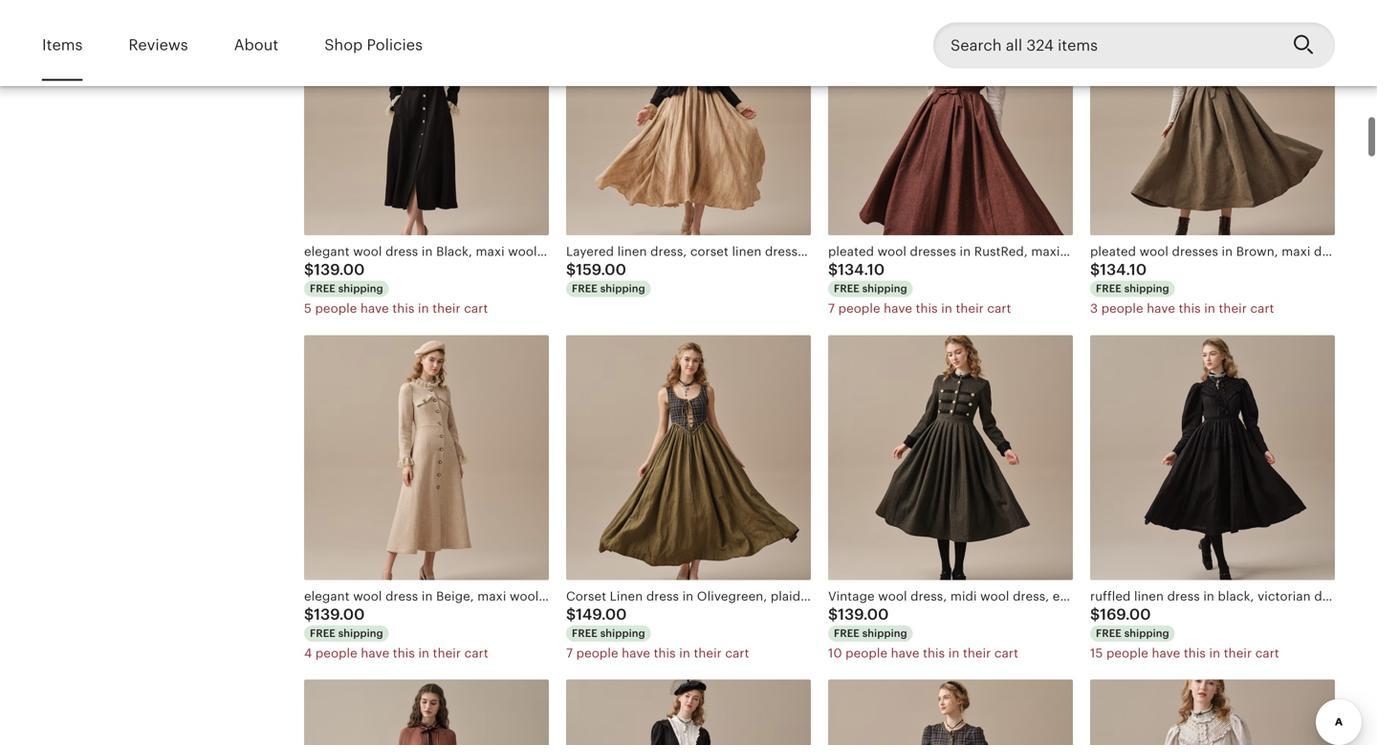 Task type: describe. For each thing, give the bounding box(es) containing it.
this for $ 149.00 free shipping 7 people have this in their cart
[[654, 646, 676, 660]]

in for $ 139.00 free shipping 4 people have this in their cart
[[418, 646, 430, 660]]

shipping for $ 134.10 free shipping 3 people have this in their cart
[[1124, 283, 1169, 295]]

free for $ 169.00 free shipping 15 people have this in their cart
[[1096, 627, 1122, 639]]

$ 159.00 free shipping
[[566, 261, 645, 295]]

free for $ 139.00 free shipping 5 people have this in their cart
[[310, 283, 336, 295]]

their for $ 134.10 free shipping 3 people have this in their cart
[[1219, 302, 1247, 316]]

cart for $ 139.00 free shipping 4 people have this in their cart
[[464, 646, 489, 660]]

cart for $ 134.10 free shipping 3 people have this in their cart
[[1251, 302, 1275, 316]]

in for $ 139.00 free shipping 10 people have this in their cart
[[949, 646, 960, 660]]

free for $ 159.00 free shipping
[[572, 283, 598, 295]]

layered linen dress, corset linen dress, elegant dress, vintage dress, evening dress, party dress | linennaive image
[[566, 0, 811, 235]]

elegant wool dress in black, maxi wool dress, winter dress, evening dress, longsleeve dress, cocktail dress, vintage dress | linennaive image
[[304, 0, 549, 235]]

cart for $ 139.00 free shipping 5 people have this in their cart
[[464, 302, 488, 316]]

shipping for $ 139.00 free shipping 4 people have this in their cart
[[338, 627, 383, 639]]

corset linen dress in olivegreen, plaid dress, midi dress, lace-up dress, cocktail dress, party dress | linennaive image
[[566, 335, 811, 580]]

free for $ 134.10 free shipping 3 people have this in their cart
[[1096, 283, 1122, 295]]

have for $ 139.00 free shipping 4 people have this in their cart
[[361, 646, 389, 660]]

$ 149.00 free shipping 7 people have this in their cart
[[566, 606, 749, 660]]

their for $ 139.00 free shipping 5 people have this in their cart
[[433, 302, 461, 316]]

139.00 for 10
[[838, 606, 889, 623]]

in for $ 134.10 free shipping 3 people have this in their cart
[[1204, 302, 1216, 316]]

free for $ 149.00 free shipping 7 people have this in their cart
[[572, 627, 598, 639]]

this for $ 139.00 free shipping 4 people have this in their cart
[[393, 646, 415, 660]]

this for $ 134.10 free shipping 7 people have this in their cart
[[916, 302, 938, 316]]

$ for $ 169.00 free shipping 15 people have this in their cart
[[1090, 606, 1100, 623]]

shipping for $ 139.00 free shipping 5 people have this in their cart
[[338, 283, 383, 295]]

policies
[[367, 36, 423, 54]]

$ 169.00 free shipping 15 people have this in their cart
[[1090, 606, 1280, 660]]

$ for $ 139.00 free shipping 4 people have this in their cart
[[304, 606, 314, 623]]

free for $ 134.10 free shipping 7 people have this in their cart
[[834, 283, 860, 295]]

their for $ 134.10 free shipping 7 people have this in their cart
[[956, 302, 984, 316]]

10
[[828, 646, 842, 660]]

134.10 for 7
[[838, 261, 885, 279]]

elegant wool dress in beige, maxi wool dress, winter dress, evening dress, longsleeve dress, cocktail dress, vintage dress | linennaive image
[[304, 335, 549, 580]]

people for $ 134.10 free shipping 7 people have this in their cart
[[838, 302, 881, 316]]

people for $ 139.00 free shipping 10 people have this in their cart
[[846, 646, 888, 660]]

about link
[[234, 23, 279, 67]]

7 for 134.10
[[828, 302, 835, 316]]

their for $ 139.00 free shipping 4 people have this in their cart
[[433, 646, 461, 660]]

$ 139.00 free shipping 4 people have this in their cart
[[304, 606, 489, 660]]

people for $ 134.10 free shipping 3 people have this in their cart
[[1102, 302, 1144, 316]]

their for $ 139.00 free shipping 10 people have this in their cart
[[963, 646, 991, 660]]

have for $ 139.00 free shipping 5 people have this in their cart
[[361, 302, 389, 316]]

in for $ 139.00 free shipping 5 people have this in their cart
[[418, 302, 429, 316]]

free for $ 139.00 free shipping 10 people have this in their cart
[[834, 627, 860, 639]]

items link
[[42, 23, 83, 67]]

Search all 324 items text field
[[933, 22, 1278, 68]]

$ 134.10 free shipping 7 people have this in their cart
[[828, 261, 1011, 316]]

people for $ 169.00 free shipping 15 people have this in their cart
[[1107, 646, 1149, 660]]

tartan linen dress in green, check dress, french dress, vintage dress, long sleeved dress, women dress | linennaive image
[[828, 680, 1073, 745]]

shipping for $ 139.00 free shipping 10 people have this in their cart
[[862, 627, 907, 639]]

$ for $ 159.00 free shipping
[[566, 261, 576, 279]]

$ for $ 139.00 free shipping 10 people have this in their cart
[[828, 606, 838, 623]]

shop policies link
[[324, 23, 423, 67]]

$ for $ 149.00 free shipping 7 people have this in their cart
[[566, 606, 576, 623]]

$ 139.00 free shipping 10 people have this in their cart
[[828, 606, 1019, 660]]



Task type: vqa. For each thing, say whether or not it's contained in the screenshot.
WOODYOUBUYAU link
no



Task type: locate. For each thing, give the bounding box(es) containing it.
free inside $ 149.00 free shipping 7 people have this in their cart
[[572, 627, 598, 639]]

this for $ 139.00 free shipping 5 people have this in their cart
[[393, 302, 415, 316]]

in inside $ 169.00 free shipping 15 people have this in their cart
[[1209, 646, 1221, 660]]

cart inside $ 169.00 free shipping 15 people have this in their cart
[[1256, 646, 1280, 660]]

have inside $ 139.00 free shipping 10 people have this in their cart
[[891, 646, 920, 660]]

free for $ 139.00 free shipping 4 people have this in their cart
[[310, 627, 336, 639]]

shipping inside $ 134.10 free shipping 7 people have this in their cart
[[862, 283, 907, 295]]

2 134.10 from the left
[[1100, 261, 1147, 279]]

in inside $ 134.10 free shipping 7 people have this in their cart
[[941, 302, 953, 316]]

$ inside $ 159.00 free shipping
[[566, 261, 576, 279]]

cart inside $ 134.10 free shipping 7 people have this in their cart
[[987, 302, 1011, 316]]

$ inside $ 134.10 free shipping 7 people have this in their cart
[[828, 261, 838, 279]]

their for $ 149.00 free shipping 7 people have this in their cart
[[694, 646, 722, 660]]

have inside $ 139.00 free shipping 4 people have this in their cart
[[361, 646, 389, 660]]

1 134.10 from the left
[[838, 261, 885, 279]]

about
[[234, 36, 279, 54]]

cart inside $ 139.00 free shipping 5 people have this in their cart
[[464, 302, 488, 316]]

in for $ 134.10 free shipping 7 people have this in their cart
[[941, 302, 953, 316]]

$ inside $ 139.00 free shipping 5 people have this in their cart
[[304, 261, 314, 279]]

shop
[[324, 36, 363, 54]]

139.00 inside $ 139.00 free shipping 5 people have this in their cart
[[314, 261, 365, 279]]

free inside $ 134.10 free shipping 3 people have this in their cart
[[1096, 283, 1122, 295]]

have inside $ 149.00 free shipping 7 people have this in their cart
[[622, 646, 650, 660]]

in inside $ 134.10 free shipping 3 people have this in their cart
[[1204, 302, 1216, 316]]

1 horizontal spatial 7
[[828, 302, 835, 316]]

139.00 for 4
[[314, 606, 365, 623]]

in inside $ 139.00 free shipping 10 people have this in their cart
[[949, 646, 960, 660]]

their inside $ 139.00 free shipping 5 people have this in their cart
[[433, 302, 461, 316]]

have for $ 149.00 free shipping 7 people have this in their cart
[[622, 646, 650, 660]]

pleated wool dresses in rustred,  maxi dress, elegant dresses, sleeveless dresses, vintage dress, warm dress | linennaive image
[[828, 0, 1073, 235]]

0 horizontal spatial 134.10
[[838, 261, 885, 279]]

free inside $ 159.00 free shipping
[[572, 283, 598, 295]]

7 for 149.00
[[566, 646, 573, 660]]

shipping inside $ 149.00 free shipping 7 people have this in their cart
[[600, 627, 645, 639]]

have for $ 169.00 free shipping 15 people have this in their cart
[[1152, 646, 1181, 660]]

people
[[315, 302, 357, 316], [838, 302, 881, 316], [1102, 302, 1144, 316], [316, 646, 358, 660], [576, 646, 618, 660], [846, 646, 888, 660], [1107, 646, 1149, 660]]

in for $ 149.00 free shipping 7 people have this in their cart
[[679, 646, 690, 660]]

this for $ 169.00 free shipping 15 people have this in their cart
[[1184, 646, 1206, 660]]

cart inside $ 149.00 free shipping 7 people have this in their cart
[[725, 646, 749, 660]]

149.00
[[576, 606, 627, 623]]

their for $ 169.00 free shipping 15 people have this in their cart
[[1224, 646, 1252, 660]]

this
[[393, 302, 415, 316], [916, 302, 938, 316], [1179, 302, 1201, 316], [393, 646, 415, 660], [654, 646, 676, 660], [923, 646, 945, 660], [1184, 646, 1206, 660]]

shipping inside $ 134.10 free shipping 3 people have this in their cart
[[1124, 283, 1169, 295]]

cart
[[464, 302, 488, 316], [987, 302, 1011, 316], [1251, 302, 1275, 316], [464, 646, 489, 660], [725, 646, 749, 660], [995, 646, 1019, 660], [1256, 646, 1280, 660]]

have inside $ 169.00 free shipping 15 people have this in their cart
[[1152, 646, 1181, 660]]

4
[[304, 646, 312, 660]]

169.00
[[1100, 606, 1151, 623]]

pleated wool dresses in brown, maxi dress, elegant dresses, sleeveless dresses, vintage dress, warm dress | linennaive image
[[1090, 0, 1335, 235]]

shipping inside $ 139.00 free shipping 5 people have this in their cart
[[338, 283, 383, 295]]

have inside $ 134.10 free shipping 7 people have this in their cart
[[884, 302, 912, 316]]

shipping inside $ 169.00 free shipping 15 people have this in their cart
[[1124, 627, 1169, 639]]

this inside $ 139.00 free shipping 5 people have this in their cart
[[393, 302, 415, 316]]

7 inside $ 149.00 free shipping 7 people have this in their cart
[[566, 646, 573, 660]]

3
[[1090, 302, 1098, 316]]

items
[[42, 36, 83, 54]]

people inside $ 134.10 free shipping 7 people have this in their cart
[[838, 302, 881, 316]]

cart inside $ 139.00 free shipping 4 people have this in their cart
[[464, 646, 489, 660]]

134.10
[[838, 261, 885, 279], [1100, 261, 1147, 279]]

this inside $ 139.00 free shipping 4 people have this in their cart
[[393, 646, 415, 660]]

$ inside $ 134.10 free shipping 3 people have this in their cart
[[1090, 261, 1100, 279]]

their inside $ 149.00 free shipping 7 people have this in their cart
[[694, 646, 722, 660]]

shipping for $ 169.00 free shipping 15 people have this in their cart
[[1124, 627, 1169, 639]]

in inside $ 139.00 free shipping 4 people have this in their cart
[[418, 646, 430, 660]]

in for $ 169.00 free shipping 15 people have this in their cart
[[1209, 646, 1221, 660]]

shipping inside $ 139.00 free shipping 10 people have this in their cart
[[862, 627, 907, 639]]

0 horizontal spatial 7
[[566, 646, 573, 660]]

free inside $ 169.00 free shipping 15 people have this in their cart
[[1096, 627, 1122, 639]]

this inside $ 139.00 free shipping 10 people have this in their cart
[[923, 646, 945, 660]]

1 vertical spatial 7
[[566, 646, 573, 660]]

have inside $ 134.10 free shipping 3 people have this in their cart
[[1147, 302, 1176, 316]]

lace up linen blouse in sienna, pleated blouse, ruffle linen blouse, victorian blouse, vintage blouse | linennaive image
[[304, 680, 549, 745]]

their inside $ 134.10 free shipping 3 people have this in their cart
[[1219, 302, 1247, 316]]

victorian gothic linen dress, black dress, layered dress, vintage dress, elegant dress, long sleeved dress | linennaive image
[[566, 680, 811, 745]]

this inside $ 169.00 free shipping 15 people have this in their cart
[[1184, 646, 1206, 660]]

cart for $ 149.00 free shipping 7 people have this in their cart
[[725, 646, 749, 660]]

shipping inside $ 139.00 free shipping 4 people have this in their cart
[[338, 627, 383, 639]]

$ inside $ 139.00 free shipping 4 people have this in their cart
[[304, 606, 314, 623]]

people inside $ 149.00 free shipping 7 people have this in their cart
[[576, 646, 618, 660]]

$ for $ 134.10 free shipping 3 people have this in their cart
[[1090, 261, 1100, 279]]

$ 134.10 free shipping 3 people have this in their cart
[[1090, 261, 1275, 316]]

people for $ 149.00 free shipping 7 people have this in their cart
[[576, 646, 618, 660]]

cart for $ 169.00 free shipping 15 people have this in their cart
[[1256, 646, 1280, 660]]

$ inside $ 169.00 free shipping 15 people have this in their cart
[[1090, 606, 1100, 623]]

free inside $ 134.10 free shipping 7 people have this in their cart
[[834, 283, 860, 295]]

shop policies
[[324, 36, 423, 54]]

free inside $ 139.00 free shipping 4 people have this in their cart
[[310, 627, 336, 639]]

free
[[310, 283, 336, 295], [572, 283, 598, 295], [834, 283, 860, 295], [1096, 283, 1122, 295], [310, 627, 336, 639], [572, 627, 598, 639], [834, 627, 860, 639], [1096, 627, 1122, 639]]

cart for $ 139.00 free shipping 10 people have this in their cart
[[995, 646, 1019, 660]]

1 horizontal spatial 134.10
[[1100, 261, 1147, 279]]

shipping for $ 134.10 free shipping 7 people have this in their cart
[[862, 283, 907, 295]]

people for $ 139.00 free shipping 5 people have this in their cart
[[315, 302, 357, 316]]

7 inside $ 134.10 free shipping 7 people have this in their cart
[[828, 302, 835, 316]]

shipping for $ 149.00 free shipping 7 people have this in their cart
[[600, 627, 645, 639]]

134.10 for 3
[[1100, 261, 1147, 279]]

in
[[418, 302, 429, 316], [941, 302, 953, 316], [1204, 302, 1216, 316], [418, 646, 430, 660], [679, 646, 690, 660], [949, 646, 960, 660], [1209, 646, 1221, 660]]

this inside $ 149.00 free shipping 7 people have this in their cart
[[654, 646, 676, 660]]

reviews link
[[129, 23, 188, 67]]

have inside $ 139.00 free shipping 5 people have this in their cart
[[361, 302, 389, 316]]

15
[[1090, 646, 1103, 660]]

ruffled linen dress in creamwhite, victorian dress, vintage dress, elegant dress, long sleeved dress | linennaive image
[[1090, 680, 1335, 745]]

139.00
[[314, 261, 365, 279], [314, 606, 365, 623], [838, 606, 889, 623]]

people inside $ 139.00 free shipping 4 people have this in their cart
[[316, 646, 358, 660]]

139.00 inside $ 139.00 free shipping 4 people have this in their cart
[[314, 606, 365, 623]]

$ for $ 139.00 free shipping 5 people have this in their cart
[[304, 261, 314, 279]]

shipping
[[338, 283, 383, 295], [600, 283, 645, 295], [862, 283, 907, 295], [1124, 283, 1169, 295], [338, 627, 383, 639], [600, 627, 645, 639], [862, 627, 907, 639], [1124, 627, 1169, 639]]

have
[[361, 302, 389, 316], [884, 302, 912, 316], [1147, 302, 1176, 316], [361, 646, 389, 660], [622, 646, 650, 660], [891, 646, 920, 660], [1152, 646, 1181, 660]]

their
[[433, 302, 461, 316], [956, 302, 984, 316], [1219, 302, 1247, 316], [433, 646, 461, 660], [694, 646, 722, 660], [963, 646, 991, 660], [1224, 646, 1252, 660]]

$
[[304, 261, 314, 279], [566, 261, 576, 279], [828, 261, 838, 279], [1090, 261, 1100, 279], [304, 606, 314, 623], [566, 606, 576, 623], [828, 606, 838, 623], [1090, 606, 1100, 623]]

this inside $ 134.10 free shipping 3 people have this in their cart
[[1179, 302, 1201, 316]]

reviews
[[129, 36, 188, 54]]

this for $ 134.10 free shipping 3 people have this in their cart
[[1179, 302, 1201, 316]]

shipping for $ 159.00 free shipping
[[600, 283, 645, 295]]

7
[[828, 302, 835, 316], [566, 646, 573, 660]]

their inside $ 169.00 free shipping 15 people have this in their cart
[[1224, 646, 1252, 660]]

159.00
[[576, 261, 627, 279]]

have for $ 134.10 free shipping 7 people have this in their cart
[[884, 302, 912, 316]]

0 vertical spatial 7
[[828, 302, 835, 316]]

139.00 inside $ 139.00 free shipping 10 people have this in their cart
[[838, 606, 889, 623]]

people inside $ 134.10 free shipping 3 people have this in their cart
[[1102, 302, 1144, 316]]

have for $ 134.10 free shipping 3 people have this in their cart
[[1147, 302, 1176, 316]]

this for $ 139.00 free shipping 10 people have this in their cart
[[923, 646, 945, 660]]

cart for $ 134.10 free shipping 7 people have this in their cart
[[987, 302, 1011, 316]]

their inside $ 139.00 free shipping 10 people have this in their cart
[[963, 646, 991, 660]]

134.10 inside $ 134.10 free shipping 7 people have this in their cart
[[838, 261, 885, 279]]

people inside $ 139.00 free shipping 5 people have this in their cart
[[315, 302, 357, 316]]

in inside $ 149.00 free shipping 7 people have this in their cart
[[679, 646, 690, 660]]

in inside $ 139.00 free shipping 5 people have this in their cart
[[418, 302, 429, 316]]

$ for $ 134.10 free shipping 7 people have this in their cart
[[828, 261, 838, 279]]

shipping inside $ 159.00 free shipping
[[600, 283, 645, 295]]

people for $ 139.00 free shipping 4 people have this in their cart
[[316, 646, 358, 660]]

vintage wool dress, midi wool dress, elegant dress, winter dress, longsleeve dress, cocktail dress, evening dress, women dress | linennaive image
[[828, 335, 1073, 580]]

134.10 inside $ 134.10 free shipping 3 people have this in their cart
[[1100, 261, 1147, 279]]

139.00 for 5
[[314, 261, 365, 279]]

their inside $ 134.10 free shipping 7 people have this in their cart
[[956, 302, 984, 316]]

people inside $ 139.00 free shipping 10 people have this in their cart
[[846, 646, 888, 660]]

cart inside $ 134.10 free shipping 3 people have this in their cart
[[1251, 302, 1275, 316]]

5
[[304, 302, 312, 316]]

$ inside $ 149.00 free shipping 7 people have this in their cart
[[566, 606, 576, 623]]

have for $ 139.00 free shipping 10 people have this in their cart
[[891, 646, 920, 660]]

$ inside $ 139.00 free shipping 10 people have this in their cart
[[828, 606, 838, 623]]

cart inside $ 139.00 free shipping 10 people have this in their cart
[[995, 646, 1019, 660]]

this inside $ 134.10 free shipping 7 people have this in their cart
[[916, 302, 938, 316]]

their inside $ 139.00 free shipping 4 people have this in their cart
[[433, 646, 461, 660]]

free inside $ 139.00 free shipping 5 people have this in their cart
[[310, 283, 336, 295]]

$ 139.00 free shipping 5 people have this in their cart
[[304, 261, 488, 316]]

free inside $ 139.00 free shipping 10 people have this in their cart
[[834, 627, 860, 639]]

people inside $ 169.00 free shipping 15 people have this in their cart
[[1107, 646, 1149, 660]]

ruffled linen dress in black, victorian dress, vintage dress, elegant dress, long sleeved dress | linennaive image
[[1090, 335, 1335, 580]]



